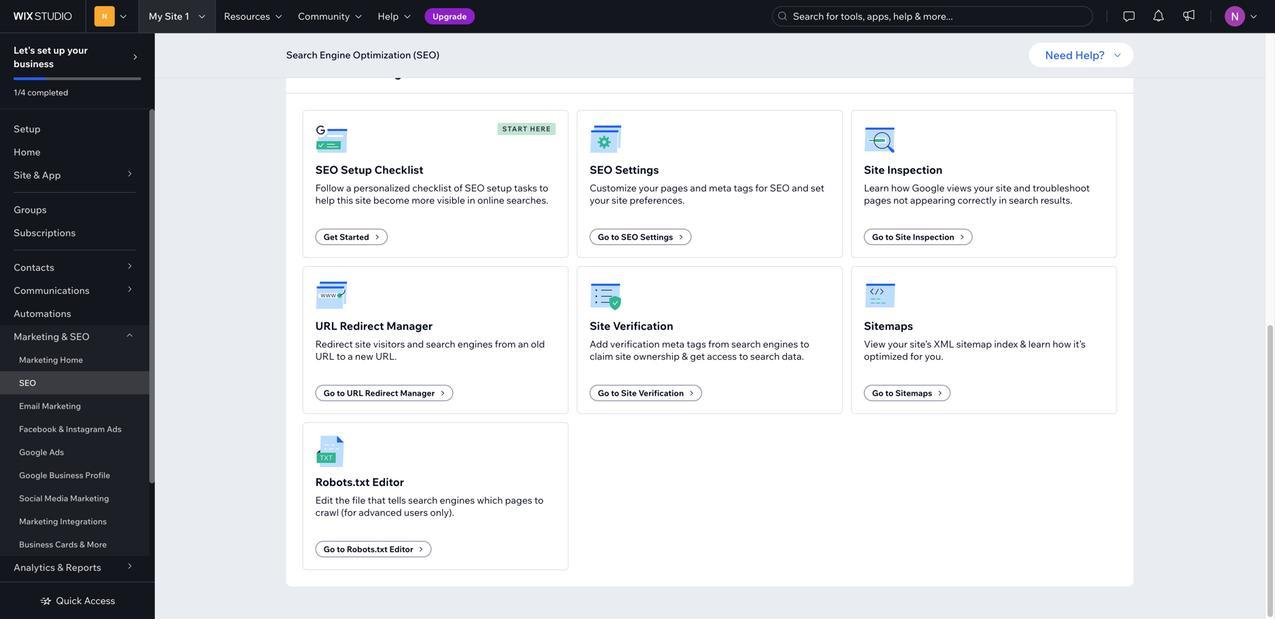 Task type: locate. For each thing, give the bounding box(es) containing it.
site down ownership
[[621, 388, 637, 398]]

search for url redirect manager
[[426, 338, 456, 350]]

marketing down the social
[[19, 516, 58, 527]]

2 vertical spatial redirect
[[365, 388, 398, 398]]

& inside analytics & reports dropdown button
[[57, 562, 64, 574]]

redirect for to
[[365, 388, 398, 398]]

site left 1
[[165, 10, 183, 22]]

engines for site verification
[[763, 338, 798, 350]]

an
[[518, 338, 529, 350]]

verification down ownership
[[639, 388, 684, 398]]

google ads link
[[0, 441, 149, 464]]

to inside go to sitemaps button
[[886, 388, 894, 398]]

0 vertical spatial redirect
[[340, 319, 384, 333]]

and inside site inspection learn how google views your site and troubleshoot pages not appearing correctly in search results.
[[1014, 182, 1031, 194]]

email
[[19, 401, 40, 411]]

1 vertical spatial for
[[910, 350, 923, 362]]

seo settings customize your pages and meta tags for seo and set your site preferences.
[[590, 163, 825, 206]]

and
[[336, 65, 358, 80], [690, 182, 707, 194], [792, 182, 809, 194], [1014, 182, 1031, 194], [407, 338, 424, 350]]

google up the social
[[19, 470, 47, 480]]

google down facebook
[[19, 447, 47, 457]]

in
[[467, 194, 475, 206], [999, 194, 1007, 206]]

cards
[[55, 540, 78, 550]]

1 vertical spatial a
[[348, 350, 353, 362]]

2 from from the left
[[708, 338, 729, 350]]

in inside site inspection learn how google views your site and troubleshoot pages not appearing correctly in search results.
[[999, 194, 1007, 206]]

url inside "go to url redirect manager" button
[[347, 388, 363, 398]]

1 vertical spatial ads
[[49, 447, 64, 457]]

engines inside robots.txt editor edit the file that tells search engines which pages to crawl (for advanced users only).
[[440, 494, 475, 506]]

go
[[598, 232, 609, 242], [872, 232, 884, 242], [324, 388, 335, 398], [598, 388, 609, 398], [872, 388, 884, 398], [324, 544, 335, 555]]

1 vertical spatial manager
[[400, 388, 435, 398]]

pages inside site inspection learn how google views your site and troubleshoot pages not appearing correctly in search results.
[[864, 194, 891, 206]]

Search for tools, apps, help & more... field
[[789, 7, 1089, 26]]

groups
[[14, 204, 47, 216]]

2 in from the left
[[999, 194, 1007, 206]]

0 vertical spatial tags
[[734, 182, 753, 194]]

to inside go to robots.txt editor button
[[337, 544, 345, 555]]

0 vertical spatial set
[[37, 44, 51, 56]]

file
[[352, 494, 366, 506]]

profile
[[85, 470, 110, 480]]

0 vertical spatial pages
[[661, 182, 688, 194]]

your up preferences.
[[639, 182, 659, 194]]

go inside go to seo settings button
[[598, 232, 609, 242]]

marketing down automations
[[14, 331, 59, 343]]

troubleshoot
[[1033, 182, 1090, 194]]

settings inside seo settings customize your pages and meta tags for seo and set your site preferences.
[[615, 163, 659, 177]]

engines inside url redirect manager redirect site visitors and search engines from an old url to a new url.
[[458, 338, 493, 350]]

search up users at bottom
[[408, 494, 438, 506]]

settings down preferences.
[[640, 232, 673, 242]]

1 vertical spatial how
[[1053, 338, 1072, 350]]

0 horizontal spatial pages
[[505, 494, 532, 506]]

0 vertical spatial meta
[[709, 182, 732, 194]]

2 vertical spatial pages
[[505, 494, 532, 506]]

verification
[[613, 319, 673, 333], [639, 388, 684, 398]]

0 vertical spatial setup
[[14, 123, 41, 135]]

correctly
[[958, 194, 997, 206]]

& left more
[[80, 540, 85, 550]]

go to site verification
[[598, 388, 684, 398]]

sitemaps heading
[[864, 318, 913, 334]]

1 vertical spatial home
[[60, 355, 83, 365]]

site up add on the left bottom
[[590, 319, 611, 333]]

editor down users at bottom
[[390, 544, 413, 555]]

& down automations link
[[61, 331, 68, 343]]

go for your
[[872, 388, 884, 398]]

robots.txt editor heading
[[315, 474, 404, 490]]

1 vertical spatial pages
[[864, 194, 891, 206]]

your up correctly at the right of the page
[[974, 182, 994, 194]]

contacts button
[[0, 256, 149, 279]]

get
[[324, 232, 338, 242]]

0 vertical spatial manager
[[387, 319, 433, 333]]

and inside url redirect manager redirect site visitors and search engines from an old url to a new url.
[[407, 338, 424, 350]]

manager down url redirect manager redirect site visitors and search engines from an old url to a new url.
[[400, 388, 435, 398]]

marketing inside popup button
[[14, 331, 59, 343]]

site up new
[[355, 338, 371, 350]]

manager up visitors
[[387, 319, 433, 333]]

analytics
[[14, 562, 55, 574]]

pages
[[661, 182, 688, 194], [864, 194, 891, 206], [505, 494, 532, 506]]

redirect up new
[[340, 319, 384, 333]]

1/4 completed
[[14, 87, 68, 97]]

marketing down the marketing & seo
[[19, 355, 58, 365]]

0 vertical spatial inspection
[[887, 163, 943, 177]]

0 horizontal spatial tags
[[687, 338, 706, 350]]

1 in from the left
[[467, 194, 475, 206]]

1 vertical spatial meta
[[662, 338, 685, 350]]

redirect down url redirect manager heading at bottom left
[[315, 338, 353, 350]]

1 horizontal spatial how
[[1053, 338, 1072, 350]]

business up analytics
[[19, 540, 53, 550]]

sitemaps
[[864, 319, 913, 333], [896, 388, 932, 398]]

your down customize
[[590, 194, 610, 206]]

seo setup checklist follow a personalized checklist of seo setup tasks to help this site become more visible in online searches.
[[315, 163, 549, 206]]

go to sitemaps
[[872, 388, 932, 398]]

home down marketing & seo popup button
[[60, 355, 83, 365]]

site inside url redirect manager redirect site visitors and search engines from an old url to a new url.
[[355, 338, 371, 350]]

google up appearing
[[912, 182, 945, 194]]

search left data.
[[750, 350, 780, 362]]

search left results.
[[1009, 194, 1039, 206]]

settings up customize
[[615, 163, 659, 177]]

site & app button
[[0, 164, 149, 187]]

1 vertical spatial redirect
[[315, 338, 353, 350]]

pages up preferences.
[[661, 182, 688, 194]]

redirect down url.
[[365, 388, 398, 398]]

manager
[[387, 319, 433, 333], [400, 388, 435, 398]]

search right visitors
[[426, 338, 456, 350]]

xml
[[934, 338, 954, 350]]

engines up data.
[[763, 338, 798, 350]]

editor
[[372, 475, 404, 489], [390, 544, 413, 555]]

meta inside the site verification add verification meta tags from search engines to claim site ownership & get access to search data.
[[662, 338, 685, 350]]

start
[[502, 125, 528, 133]]

home inside the marketing home link
[[60, 355, 83, 365]]

verification up verification
[[613, 319, 673, 333]]

marketing
[[14, 331, 59, 343], [19, 355, 58, 365], [42, 401, 81, 411], [70, 493, 109, 504], [19, 516, 58, 527]]

n
[[102, 12, 107, 20]]

pages down learn
[[864, 194, 891, 206]]

search inside url redirect manager redirect site visitors and search engines from an old url to a new url.
[[426, 338, 456, 350]]

go inside go to site inspection button
[[872, 232, 884, 242]]

how up not
[[891, 182, 910, 194]]

1 horizontal spatial ads
[[107, 424, 122, 434]]

a up this
[[346, 182, 351, 194]]

& inside marketing & seo popup button
[[61, 331, 68, 343]]

search for robots.txt editor
[[408, 494, 438, 506]]

completed
[[27, 87, 68, 97]]

results.
[[1041, 194, 1073, 206]]

in right correctly at the right of the page
[[999, 194, 1007, 206]]

1 horizontal spatial set
[[811, 182, 825, 194]]

go inside go to robots.txt editor button
[[324, 544, 335, 555]]

marketing for integrations
[[19, 516, 58, 527]]

go for add
[[598, 388, 609, 398]]

& left app
[[34, 169, 40, 181]]

for inside seo settings customize your pages and meta tags for seo and set your site preferences.
[[755, 182, 768, 194]]

redirect
[[340, 319, 384, 333], [315, 338, 353, 350], [365, 388, 398, 398]]

1 from from the left
[[495, 338, 516, 350]]

1 vertical spatial editor
[[390, 544, 413, 555]]

1 vertical spatial google
[[19, 447, 47, 457]]

0 horizontal spatial how
[[891, 182, 910, 194]]

0 vertical spatial for
[[755, 182, 768, 194]]

site up correctly at the right of the page
[[996, 182, 1012, 194]]

engines up only).
[[440, 494, 475, 506]]

sitemaps up view
[[864, 319, 913, 333]]

setup up personalized
[[341, 163, 372, 177]]

1 vertical spatial tags
[[687, 338, 706, 350]]

site & app
[[14, 169, 61, 181]]

your right up
[[67, 44, 88, 56]]

subscriptions
[[14, 227, 76, 239]]

communications button
[[0, 279, 149, 302]]

0 horizontal spatial in
[[467, 194, 475, 206]]

not
[[894, 194, 908, 206]]

0 vertical spatial robots.txt
[[315, 475, 370, 489]]

site up learn
[[864, 163, 885, 177]]

0 horizontal spatial meta
[[662, 338, 685, 350]]

tools
[[303, 65, 334, 80]]

1 vertical spatial setup
[[341, 163, 372, 177]]

0 vertical spatial verification
[[613, 319, 673, 333]]

business
[[49, 470, 83, 480], [19, 540, 53, 550]]

marketing & seo button
[[0, 325, 149, 348]]

2 vertical spatial google
[[19, 470, 47, 480]]

1 vertical spatial settings
[[640, 232, 673, 242]]

start here
[[502, 125, 551, 133]]

0 horizontal spatial ads
[[49, 447, 64, 457]]

home up site & app
[[14, 146, 41, 158]]

site down not
[[896, 232, 911, 242]]

from up access
[[708, 338, 729, 350]]

your inside sitemaps view your site's xml sitemap index & learn how it's optimized for you.
[[888, 338, 908, 350]]

follow
[[315, 182, 344, 194]]

upgrade
[[433, 11, 467, 21]]

learn
[[864, 182, 889, 194]]

seo
[[315, 163, 338, 177], [590, 163, 613, 177], [465, 182, 485, 194], [770, 182, 790, 194], [621, 232, 638, 242], [70, 331, 90, 343], [19, 378, 36, 388]]

& inside sitemaps view your site's xml sitemap index & learn how it's optimized for you.
[[1020, 338, 1026, 350]]

inspection up not
[[887, 163, 943, 177]]

site down customize
[[612, 194, 628, 206]]

site inside the site verification add verification meta tags from search engines to claim site ownership & get access to search data.
[[590, 319, 611, 333]]

site's
[[910, 338, 932, 350]]

site
[[996, 182, 1012, 194], [355, 194, 371, 206], [612, 194, 628, 206], [355, 338, 371, 350], [616, 350, 631, 362]]

a inside seo setup checklist follow a personalized checklist of seo setup tasks to help this site become more visible in online searches.
[[346, 182, 351, 194]]

1 horizontal spatial pages
[[661, 182, 688, 194]]

to inside seo setup checklist follow a personalized checklist of seo setup tasks to help this site become more visible in online searches.
[[539, 182, 549, 194]]

site left app
[[14, 169, 31, 181]]

automations
[[14, 308, 71, 320]]

0 vertical spatial ads
[[107, 424, 122, 434]]

more
[[87, 540, 107, 550]]

site down verification
[[616, 350, 631, 362]]

0 horizontal spatial setup
[[14, 123, 41, 135]]

google inside site inspection learn how google views your site and troubleshoot pages not appearing correctly in search results.
[[912, 182, 945, 194]]

set left up
[[37, 44, 51, 56]]

0 vertical spatial settings
[[615, 163, 659, 177]]

go to site inspection button
[[864, 229, 973, 245]]

pages right which
[[505, 494, 532, 506]]

1 horizontal spatial home
[[60, 355, 83, 365]]

& inside site & app 'popup button'
[[34, 169, 40, 181]]

go inside go to sitemaps button
[[872, 388, 884, 398]]

engines inside the site verification add verification meta tags from search engines to claim site ownership & get access to search data.
[[763, 338, 798, 350]]

business up social media marketing
[[49, 470, 83, 480]]

site inspection heading
[[864, 162, 943, 178]]

0 vertical spatial sitemaps
[[864, 319, 913, 333]]

views
[[947, 182, 972, 194]]

1 horizontal spatial meta
[[709, 182, 732, 194]]

to
[[539, 182, 549, 194], [611, 232, 619, 242], [886, 232, 894, 242], [800, 338, 810, 350], [337, 350, 346, 362], [739, 350, 748, 362], [337, 388, 345, 398], [611, 388, 619, 398], [886, 388, 894, 398], [535, 494, 544, 506], [337, 544, 345, 555]]

& left the get
[[682, 350, 688, 362]]

how inside site inspection learn how google views your site and troubleshoot pages not appearing correctly in search results.
[[891, 182, 910, 194]]

& right facebook
[[59, 424, 64, 434]]

your inside let's set up your business
[[67, 44, 88, 56]]

online
[[477, 194, 505, 206]]

seo setup checklist heading
[[315, 162, 424, 178]]

robots.txt up the
[[315, 475, 370, 489]]

search up access
[[732, 338, 761, 350]]

robots.txt editor edit the file that tells search engines which pages to crawl (for advanced users only).
[[315, 475, 544, 519]]

redirect inside button
[[365, 388, 398, 398]]

site inside site inspection learn how google views your site and troubleshoot pages not appearing correctly in search results.
[[864, 163, 885, 177]]

1 vertical spatial set
[[811, 182, 825, 194]]

& left learn
[[1020, 338, 1026, 350]]

for
[[755, 182, 768, 194], [910, 350, 923, 362]]

checklist
[[412, 182, 452, 194]]

1 horizontal spatial in
[[999, 194, 1007, 206]]

go to site verification button
[[590, 385, 702, 401]]

inspection down appearing
[[913, 232, 955, 242]]

google for google ads
[[19, 447, 47, 457]]

ads inside google ads link
[[49, 447, 64, 457]]

0 horizontal spatial for
[[755, 182, 768, 194]]

1 vertical spatial sitemaps
[[896, 388, 932, 398]]

1 vertical spatial inspection
[[913, 232, 955, 242]]

a left new
[[348, 350, 353, 362]]

go for learn
[[872, 232, 884, 242]]

0 vertical spatial editor
[[372, 475, 404, 489]]

editor up tells
[[372, 475, 404, 489]]

site verification heading
[[590, 318, 673, 334]]

data.
[[782, 350, 804, 362]]

site inside site inspection learn how google views your site and troubleshoot pages not appearing correctly in search results.
[[996, 182, 1012, 194]]

sitemaps inside sitemaps view your site's xml sitemap index & learn how it's optimized for you.
[[864, 319, 913, 333]]

1 horizontal spatial for
[[910, 350, 923, 362]]

to inside robots.txt editor edit the file that tells search engines which pages to crawl (for advanced users only).
[[535, 494, 544, 506]]

& down business cards & more
[[57, 562, 64, 574]]

need help?
[[1045, 48, 1105, 62]]

1
[[185, 10, 189, 22]]

0 horizontal spatial from
[[495, 338, 516, 350]]

in left online
[[467, 194, 475, 206]]

redirect for redirect
[[315, 338, 353, 350]]

site
[[165, 10, 183, 22], [864, 163, 885, 177], [14, 169, 31, 181], [896, 232, 911, 242], [590, 319, 611, 333], [621, 388, 637, 398]]

0 vertical spatial google
[[912, 182, 945, 194]]

from inside url redirect manager redirect site visitors and search engines from an old url to a new url.
[[495, 338, 516, 350]]

0 vertical spatial a
[[346, 182, 351, 194]]

facebook & instagram ads link
[[0, 418, 149, 441]]

tags inside the site verification add verification meta tags from search engines to claim site ownership & get access to search data.
[[687, 338, 706, 350]]

marketing up 'facebook & instagram ads'
[[42, 401, 81, 411]]

ads inside facebook & instagram ads link
[[107, 424, 122, 434]]

0 horizontal spatial home
[[14, 146, 41, 158]]

how left it's
[[1053, 338, 1072, 350]]

robots.txt down advanced
[[347, 544, 388, 555]]

0 vertical spatial home
[[14, 146, 41, 158]]

0 vertical spatial how
[[891, 182, 910, 194]]

1 vertical spatial robots.txt
[[347, 544, 388, 555]]

your up optimized
[[888, 338, 908, 350]]

1 horizontal spatial setup
[[341, 163, 372, 177]]

1 horizontal spatial from
[[708, 338, 729, 350]]

sitemap
[[957, 338, 992, 350]]

marketing for home
[[19, 355, 58, 365]]

site right this
[[355, 194, 371, 206]]

site inside 'go to site verification' button
[[621, 388, 637, 398]]

1 vertical spatial verification
[[639, 388, 684, 398]]

community
[[298, 10, 350, 22]]

a inside url redirect manager redirect site visitors and search engines from an old url to a new url.
[[348, 350, 353, 362]]

sitemaps down you.
[[896, 388, 932, 398]]

setup inside "link"
[[14, 123, 41, 135]]

set left learn
[[811, 182, 825, 194]]

go inside 'go to site verification' button
[[598, 388, 609, 398]]

search inside robots.txt editor edit the file that tells search engines which pages to crawl (for advanced users only).
[[408, 494, 438, 506]]

& inside business cards & more link
[[80, 540, 85, 550]]

robots.txt inside button
[[347, 544, 388, 555]]

analytics & reports
[[14, 562, 101, 574]]

0 horizontal spatial set
[[37, 44, 51, 56]]

ads right instagram at the left bottom
[[107, 424, 122, 434]]

quick access
[[56, 595, 115, 607]]

go for manager
[[324, 388, 335, 398]]

2 vertical spatial url
[[347, 388, 363, 398]]

1 horizontal spatial tags
[[734, 182, 753, 194]]

ads up the google business profile
[[49, 447, 64, 457]]

(seo)
[[413, 49, 440, 61]]

business cards & more
[[19, 540, 107, 550]]

facebook & instagram ads
[[19, 424, 122, 434]]

go to robots.txt editor
[[324, 544, 413, 555]]

setup down 1/4
[[14, 123, 41, 135]]

google inside 'link'
[[19, 470, 47, 480]]

engines left "an"
[[458, 338, 493, 350]]

go inside "go to url redirect manager" button
[[324, 388, 335, 398]]

to inside "go to url redirect manager" button
[[337, 388, 345, 398]]

0 vertical spatial business
[[49, 470, 83, 480]]

site inside go to site inspection button
[[896, 232, 911, 242]]

the
[[335, 494, 350, 506]]

inspection inside site inspection learn how google views your site and troubleshoot pages not appearing correctly in search results.
[[887, 163, 943, 177]]

from left "an"
[[495, 338, 516, 350]]

2 horizontal spatial pages
[[864, 194, 891, 206]]

google
[[912, 182, 945, 194], [19, 447, 47, 457], [19, 470, 47, 480]]

pages inside robots.txt editor edit the file that tells search engines which pages to crawl (for advanced users only).
[[505, 494, 532, 506]]



Task type: vqa. For each thing, say whether or not it's contained in the screenshot.
,
no



Task type: describe. For each thing, give the bounding box(es) containing it.
marketing home link
[[0, 348, 149, 371]]

search for site verification
[[732, 338, 761, 350]]

site inside site & app 'popup button'
[[14, 169, 31, 181]]

preferences.
[[630, 194, 685, 206]]

setup
[[487, 182, 512, 194]]

subscriptions link
[[0, 221, 149, 244]]

checklist
[[375, 163, 424, 177]]

social media marketing link
[[0, 487, 149, 510]]

to inside 'go to site verification' button
[[611, 388, 619, 398]]

sitemaps view your site's xml sitemap index & learn how it's optimized for you.
[[864, 319, 1086, 362]]

go to seo settings button
[[590, 229, 692, 245]]

quick
[[56, 595, 82, 607]]

let's set up your business
[[14, 44, 88, 70]]

pages for site inspection
[[864, 194, 891, 206]]

pages inside seo settings customize your pages and meta tags for seo and set your site preferences.
[[661, 182, 688, 194]]

started
[[340, 232, 369, 242]]

manager inside url redirect manager redirect site visitors and search engines from an old url to a new url.
[[387, 319, 433, 333]]

(for
[[341, 507, 357, 519]]

it's
[[1074, 338, 1086, 350]]

in inside seo setup checklist follow a personalized checklist of seo setup tasks to help this site become more visible in online searches.
[[467, 194, 475, 206]]

help button
[[370, 0, 419, 33]]

social media marketing
[[19, 493, 109, 504]]

search engine optimization (seo)
[[286, 49, 440, 61]]

you.
[[925, 350, 944, 362]]

setup inside seo setup checklist follow a personalized checklist of seo setup tasks to help this site become more visible in online searches.
[[341, 163, 372, 177]]

seo inside button
[[621, 232, 638, 242]]

customize
[[590, 182, 637, 194]]

reports
[[66, 562, 101, 574]]

manager inside button
[[400, 388, 435, 398]]

business inside 'link'
[[49, 470, 83, 480]]

automations link
[[0, 302, 149, 325]]

new
[[355, 350, 374, 362]]

groups link
[[0, 198, 149, 221]]

optimization
[[353, 49, 411, 61]]

search inside site inspection learn how google views your site and troubleshoot pages not appearing correctly in search results.
[[1009, 194, 1039, 206]]

to inside go to site inspection button
[[886, 232, 894, 242]]

go to url redirect manager button
[[315, 385, 453, 401]]

verification inside the site verification add verification meta tags from search engines to claim site ownership & get access to search data.
[[613, 319, 673, 333]]

editor inside button
[[390, 544, 413, 555]]

get
[[690, 350, 705, 362]]

business cards & more link
[[0, 533, 149, 556]]

email marketing
[[19, 401, 81, 411]]

instagram
[[66, 424, 105, 434]]

access
[[84, 595, 115, 607]]

engines for url redirect manager
[[458, 338, 493, 350]]

1 vertical spatial url
[[315, 350, 334, 362]]

go for customize
[[598, 232, 609, 242]]

app
[[42, 169, 61, 181]]

url redirect manager heading
[[315, 318, 433, 334]]

only).
[[430, 507, 454, 519]]

communications
[[14, 285, 90, 296]]

old
[[531, 338, 545, 350]]

edit
[[315, 494, 333, 506]]

tasks
[[514, 182, 537, 194]]

which
[[477, 494, 503, 506]]

robots.txt inside robots.txt editor edit the file that tells search engines which pages to crawl (for advanced users only).
[[315, 475, 370, 489]]

let's
[[14, 44, 35, 56]]

setup link
[[0, 117, 149, 141]]

view
[[864, 338, 886, 350]]

facebook
[[19, 424, 57, 434]]

of
[[454, 182, 463, 194]]

go to site inspection
[[872, 232, 955, 242]]

set inside seo settings customize your pages and meta tags for seo and set your site preferences.
[[811, 182, 825, 194]]

verification inside button
[[639, 388, 684, 398]]

quick access button
[[40, 595, 115, 607]]

here
[[530, 125, 551, 133]]

set inside let's set up your business
[[37, 44, 51, 56]]

engine
[[320, 49, 351, 61]]

google business profile link
[[0, 464, 149, 487]]

seo settings heading
[[590, 162, 659, 178]]

editor inside robots.txt editor edit the file that tells search engines which pages to crawl (for advanced users only).
[[372, 475, 404, 489]]

google ads
[[19, 447, 64, 457]]

appearing
[[910, 194, 956, 206]]

url.
[[376, 350, 397, 362]]

pages for robots.txt editor
[[505, 494, 532, 506]]

site inside seo settings customize your pages and meta tags for seo and set your site preferences.
[[612, 194, 628, 206]]

your inside site inspection learn how google views your site and troubleshoot pages not appearing correctly in search results.
[[974, 182, 994, 194]]

add
[[590, 338, 608, 350]]

sidebar element
[[0, 33, 155, 619]]

marketing integrations link
[[0, 510, 149, 533]]

1 vertical spatial business
[[19, 540, 53, 550]]

tags inside seo settings customize your pages and meta tags for seo and set your site preferences.
[[734, 182, 753, 194]]

become
[[373, 194, 410, 206]]

this
[[337, 194, 353, 206]]

analytics & reports button
[[0, 556, 149, 579]]

business
[[14, 58, 54, 70]]

settings
[[361, 65, 409, 80]]

personalized
[[354, 182, 410, 194]]

marketing for &
[[14, 331, 59, 343]]

more
[[412, 194, 435, 206]]

sitemaps inside button
[[896, 388, 932, 398]]

site inside seo setup checklist follow a personalized checklist of seo setup tasks to help this site become more visible in online searches.
[[355, 194, 371, 206]]

resources
[[224, 10, 270, 22]]

searches.
[[507, 194, 549, 206]]

media
[[44, 493, 68, 504]]

home inside home link
[[14, 146, 41, 158]]

from inside the site verification add verification meta tags from search engines to claim site ownership & get access to search data.
[[708, 338, 729, 350]]

my
[[149, 10, 163, 22]]

how inside sitemaps view your site's xml sitemap index & learn how it's optimized for you.
[[1053, 338, 1072, 350]]

search engine optimization (seo) button
[[279, 45, 446, 65]]

optimized
[[864, 350, 908, 362]]

go to seo settings
[[598, 232, 673, 242]]

claim
[[590, 350, 613, 362]]

for inside sitemaps view your site's xml sitemap index & learn how it's optimized for you.
[[910, 350, 923, 362]]

url redirect manager redirect site visitors and search engines from an old url to a new url.
[[315, 319, 545, 362]]

go for edit
[[324, 544, 335, 555]]

site inside the site verification add verification meta tags from search engines to claim site ownership & get access to search data.
[[616, 350, 631, 362]]

inspection inside button
[[913, 232, 955, 242]]

contacts
[[14, 261, 54, 273]]

email marketing link
[[0, 395, 149, 418]]

ownership
[[634, 350, 680, 362]]

& inside facebook & instagram ads link
[[59, 424, 64, 434]]

up
[[53, 44, 65, 56]]

seo inside popup button
[[70, 331, 90, 343]]

get started
[[324, 232, 369, 242]]

engines for robots.txt editor
[[440, 494, 475, 506]]

integrations
[[60, 516, 107, 527]]

google business profile
[[19, 470, 110, 480]]

0 vertical spatial url
[[315, 319, 337, 333]]

settings inside button
[[640, 232, 673, 242]]

& inside the site verification add verification meta tags from search engines to claim site ownership & get access to search data.
[[682, 350, 688, 362]]

verification
[[610, 338, 660, 350]]

to inside url redirect manager redirect site visitors and search engines from an old url to a new url.
[[337, 350, 346, 362]]

social
[[19, 493, 43, 504]]

to inside go to seo settings button
[[611, 232, 619, 242]]

meta inside seo settings customize your pages and meta tags for seo and set your site preferences.
[[709, 182, 732, 194]]

marketing up integrations at bottom left
[[70, 493, 109, 504]]

need help? button
[[1029, 43, 1134, 67]]

google for google business profile
[[19, 470, 47, 480]]

upgrade button
[[425, 8, 475, 24]]

search
[[286, 49, 318, 61]]



